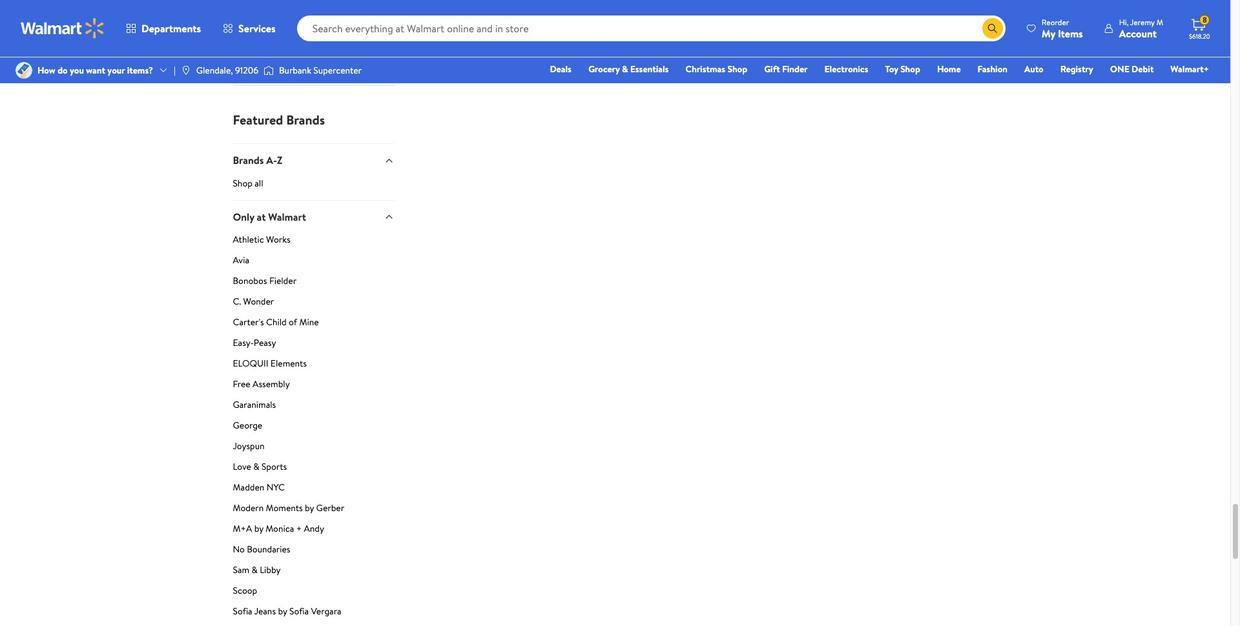 Task type: locate. For each thing, give the bounding box(es) containing it.
free assembly
[[233, 378, 290, 391]]

by down madden nyc "link"
[[305, 502, 314, 515]]

Walmart Site-Wide search field
[[297, 16, 1006, 41]]

under down jewelry $25 & under link
[[306, 62, 330, 75]]

 image
[[16, 62, 32, 79]]

m
[[1157, 16, 1164, 27]]

by inside the sofia jeans by sofia vergara link
[[278, 606, 287, 618]]

$618.20
[[1190, 32, 1211, 41]]

only at walmart button
[[233, 200, 394, 233]]

2 vertical spatial by
[[278, 606, 287, 618]]

by for moments
[[305, 502, 314, 515]]

1 vertical spatial $25
[[281, 62, 295, 75]]

brands a-z button
[[233, 144, 394, 177]]

shop left all
[[233, 177, 253, 190]]

works
[[266, 233, 291, 246]]

shop
[[728, 63, 748, 76], [901, 63, 921, 76], [233, 177, 253, 190]]

free assembly link
[[233, 378, 394, 396]]

sam & libby link
[[233, 564, 394, 582]]

jewelry $25 & under
[[233, 42, 314, 55]]

0 vertical spatial by
[[305, 502, 314, 515]]

garanimals
[[233, 399, 276, 412]]

peasy
[[254, 337, 276, 350]]

brands inside brands a-z "dropdown button"
[[233, 153, 264, 168]]

walmart+ link
[[1165, 62, 1215, 76]]

$25 down the jewelry $25 & under
[[281, 62, 295, 75]]

essentials
[[631, 63, 669, 76]]

one debit
[[1111, 63, 1154, 76]]

$25
[[265, 42, 279, 55], [281, 62, 295, 75]]

your
[[107, 64, 125, 77]]

sofia down scoop at bottom
[[233, 606, 252, 618]]

boundaries
[[247, 544, 290, 556]]

sofia down 'scoop' link
[[289, 606, 309, 618]]

avia
[[233, 254, 249, 267]]

electronics link
[[819, 62, 875, 76]]

c. wonder
[[233, 295, 274, 308]]

under inside shoes $15 & under link
[[281, 21, 305, 34]]

no boundaries
[[233, 544, 290, 556]]

0 horizontal spatial shop
[[233, 177, 253, 190]]

love & sports link
[[233, 461, 394, 479]]

8
[[1203, 14, 1208, 25]]

baby $10 & under
[[233, 0, 302, 13]]

$25 down shoes $15 & under
[[265, 42, 279, 55]]

items
[[1058, 26, 1083, 40]]

$10
[[254, 0, 267, 13]]

jeremy
[[1131, 16, 1155, 27]]

2 horizontal spatial by
[[305, 502, 314, 515]]

carter's child of mine
[[233, 316, 319, 329]]

one debit link
[[1105, 62, 1160, 76]]

 image right |
[[181, 65, 191, 76]]

1 vertical spatial by
[[254, 523, 264, 536]]

1 vertical spatial brands
[[233, 153, 264, 168]]

no boundaries link
[[233, 544, 394, 562]]

 image
[[264, 64, 274, 77], [181, 65, 191, 76]]

by right the m+a
[[254, 523, 264, 536]]

0 horizontal spatial by
[[254, 523, 264, 536]]

& right the grocery
[[622, 63, 628, 76]]

assembly
[[253, 378, 290, 391]]

0 vertical spatial brands
[[286, 111, 325, 129]]

sam & libby
[[233, 564, 281, 577]]

0 horizontal spatial  image
[[181, 65, 191, 76]]

monica
[[266, 523, 294, 536]]

1 horizontal spatial $25
[[281, 62, 295, 75]]

want
[[86, 64, 105, 77]]

child
[[266, 316, 287, 329]]

shop for christmas shop
[[728, 63, 748, 76]]

vergara
[[311, 606, 342, 618]]

accessories $25 & under
[[233, 62, 330, 75]]

 image right the 91206
[[264, 64, 274, 77]]

& up accessories $25 & under
[[281, 42, 287, 55]]

libby
[[260, 564, 281, 577]]

christmas shop link
[[680, 62, 754, 76]]

grocery & essentials link
[[583, 62, 675, 76]]

carter's child of mine link
[[233, 316, 394, 334]]

shop right toy
[[901, 63, 921, 76]]

sports
[[262, 461, 287, 474]]

jewelry $25 & under link
[[233, 42, 394, 60]]

reorder
[[1042, 16, 1070, 27]]

under inside jewelry $25 & under link
[[290, 42, 314, 55]]

bonobos
[[233, 275, 267, 288]]

1 horizontal spatial by
[[278, 606, 287, 618]]

gift finder link
[[759, 62, 814, 76]]

under for shoes $15 & under
[[281, 21, 305, 34]]

love
[[233, 461, 251, 474]]

& right "$10"
[[269, 0, 275, 13]]

accessories
[[233, 62, 279, 75]]

sofia
[[233, 606, 252, 618], [289, 606, 309, 618]]

c. wonder link
[[233, 295, 394, 313]]

1 horizontal spatial brands
[[286, 111, 325, 129]]

& right sam
[[252, 564, 258, 577]]

1 horizontal spatial sofia
[[289, 606, 309, 618]]

burbank supercenter
[[279, 64, 362, 77]]

0 horizontal spatial sofia
[[233, 606, 252, 618]]

|
[[174, 64, 176, 77]]

brands up shop all
[[233, 153, 264, 168]]

1 horizontal spatial shop
[[728, 63, 748, 76]]

by inside modern moments by gerber link
[[305, 502, 314, 515]]

brands up brands a-z "dropdown button"
[[286, 111, 325, 129]]

do
[[58, 64, 68, 77]]

mine
[[299, 316, 319, 329]]

walmart image
[[21, 18, 105, 39]]

under inside accessories $25 & under link
[[306, 62, 330, 75]]

under down baby $10 & under link
[[281, 21, 305, 34]]

1 horizontal spatial  image
[[264, 64, 274, 77]]

under down shoes $15 & under link
[[290, 42, 314, 55]]

by right jeans at the left bottom of page
[[278, 606, 287, 618]]

avia link
[[233, 254, 394, 272]]

2 horizontal spatial shop
[[901, 63, 921, 76]]

reorder my items
[[1042, 16, 1083, 40]]

home link
[[932, 62, 967, 76]]

gift finder
[[765, 63, 808, 76]]

sofia jeans by sofia vergara
[[233, 606, 342, 618]]

moments
[[266, 502, 303, 515]]

christmas shop
[[686, 63, 748, 76]]

brands
[[286, 111, 325, 129], [233, 153, 264, 168]]

easy-peasy
[[233, 337, 276, 350]]

91206
[[235, 64, 258, 77]]

shop right christmas
[[728, 63, 748, 76]]

wonder
[[243, 295, 274, 308]]

account
[[1120, 26, 1157, 40]]

sofia jeans by sofia vergara link
[[233, 606, 394, 624]]

carter's
[[233, 316, 264, 329]]

0 horizontal spatial $25
[[265, 42, 279, 55]]

brands a-z
[[233, 153, 283, 168]]

fashion
[[978, 63, 1008, 76]]

eloquii elements link
[[233, 357, 394, 376]]

& right love
[[253, 461, 260, 474]]

easy-peasy link
[[233, 337, 394, 355]]

under right "$10"
[[277, 0, 302, 13]]

shop all link
[[233, 177, 394, 200]]

under inside baby $10 & under link
[[277, 0, 302, 13]]

burbank
[[279, 64, 311, 77]]

0 horizontal spatial brands
[[233, 153, 264, 168]]

0 vertical spatial $25
[[265, 42, 279, 55]]



Task type: vqa. For each thing, say whether or not it's contained in the screenshot.
Shipping, arrives in 2 days related to $19.99
no



Task type: describe. For each thing, give the bounding box(es) containing it.
shop for toy shop
[[901, 63, 921, 76]]

hi,
[[1120, 16, 1129, 27]]

how
[[37, 64, 55, 77]]

eloquii elements
[[233, 357, 307, 370]]

how do you want your items?
[[37, 64, 153, 77]]

services button
[[212, 13, 287, 44]]

elements
[[271, 357, 307, 370]]

at
[[257, 210, 266, 224]]

toy shop
[[886, 63, 921, 76]]

george
[[233, 419, 262, 432]]

andy
[[304, 523, 324, 536]]

registry
[[1061, 63, 1094, 76]]

items?
[[127, 64, 153, 77]]

m+a
[[233, 523, 252, 536]]

8 $618.20
[[1190, 14, 1211, 41]]

baby $10 & under link
[[233, 0, 394, 18]]

bonobos fielder link
[[233, 275, 394, 293]]

m+a by monica + andy
[[233, 523, 324, 536]]

joyspun link
[[233, 440, 394, 458]]

m+a by monica + andy link
[[233, 523, 394, 541]]

services
[[238, 21, 276, 36]]

all
[[255, 177, 263, 190]]

modern moments by gerber link
[[233, 502, 394, 520]]

home
[[938, 63, 961, 76]]

you
[[70, 64, 84, 77]]

deals
[[550, 63, 572, 76]]

$25 for accessories
[[281, 62, 295, 75]]

 image for burbank supercenter
[[264, 64, 274, 77]]

registry link
[[1055, 62, 1100, 76]]

finder
[[782, 63, 808, 76]]

under for jewelry $25 & under
[[290, 42, 314, 55]]

garanimals link
[[233, 399, 394, 417]]

debit
[[1132, 63, 1154, 76]]

of
[[289, 316, 297, 329]]

by inside m+a by monica + andy "link"
[[254, 523, 264, 536]]

electronics
[[825, 63, 869, 76]]

madden nyc link
[[233, 481, 394, 500]]

madden
[[233, 481, 265, 494]]

glendale, 91206
[[196, 64, 258, 77]]

my
[[1042, 26, 1056, 40]]

fielder
[[269, 275, 297, 288]]

scoop link
[[233, 585, 394, 603]]

bonobos fielder
[[233, 275, 297, 288]]

$25 for jewelry
[[265, 42, 279, 55]]

Search search field
[[297, 16, 1006, 41]]

under for baby $10 & under
[[277, 0, 302, 13]]

walmart
[[268, 210, 306, 224]]

departments button
[[115, 13, 212, 44]]

grocery & essentials
[[589, 63, 669, 76]]

toy
[[886, 63, 899, 76]]

love & sports
[[233, 461, 287, 474]]

glendale,
[[196, 64, 233, 77]]

sam
[[233, 564, 250, 577]]

scoop
[[233, 585, 257, 598]]

$15
[[258, 21, 271, 34]]

by for jeans
[[278, 606, 287, 618]]

fashion link
[[972, 62, 1014, 76]]

shoes $15 & under link
[[233, 21, 394, 39]]

z
[[277, 153, 283, 168]]

1 sofia from the left
[[233, 606, 252, 618]]

jeans
[[254, 606, 276, 618]]

george link
[[233, 419, 394, 438]]

toy shop link
[[880, 62, 927, 76]]

one
[[1111, 63, 1130, 76]]

accessories $25 & under link
[[233, 62, 394, 86]]

search icon image
[[988, 23, 998, 34]]

2 sofia from the left
[[289, 606, 309, 618]]

madden nyc
[[233, 481, 285, 494]]

departments
[[142, 21, 201, 36]]

gerber
[[316, 502, 344, 515]]

& down jewelry $25 & under link
[[298, 62, 304, 75]]

easy-
[[233, 337, 254, 350]]

+
[[296, 523, 302, 536]]

 image for glendale, 91206
[[181, 65, 191, 76]]

auto link
[[1019, 62, 1050, 76]]

supercenter
[[314, 64, 362, 77]]

c.
[[233, 295, 241, 308]]

& right $15
[[273, 21, 279, 34]]

modern moments by gerber
[[233, 502, 344, 515]]

featured brands
[[233, 111, 325, 129]]

baby
[[233, 0, 252, 13]]

jewelry
[[233, 42, 263, 55]]

athletic works
[[233, 233, 291, 246]]

under for accessories $25 & under
[[306, 62, 330, 75]]

a-
[[266, 153, 277, 168]]

only
[[233, 210, 254, 224]]



